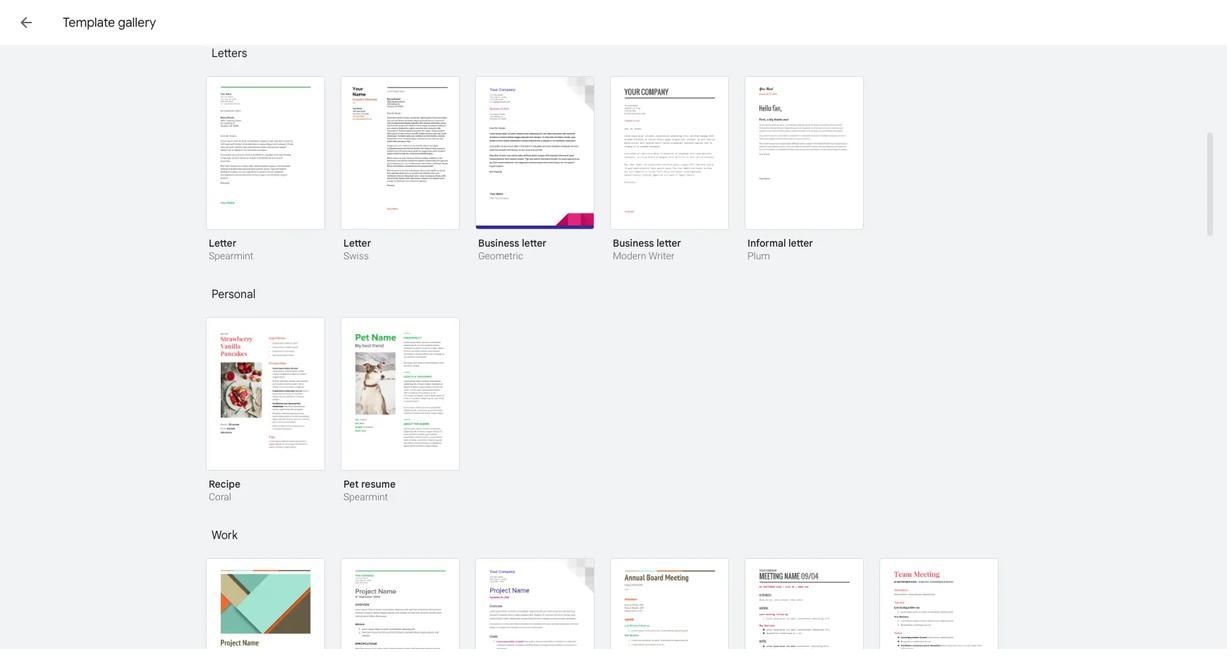 Task type: vqa. For each thing, say whether or not it's contained in the screenshot.
Numbered List Menu icon
no



Task type: describe. For each thing, give the bounding box(es) containing it.
docs
[[79, 13, 113, 32]]

spearmint inside pet resume spearmint
[[344, 492, 388, 503]]

personal list box
[[206, 318, 1018, 522]]

letter for business letter modern writer
[[657, 237, 682, 250]]

business for business letter geometric
[[478, 237, 520, 250]]

6 option from the left
[[880, 559, 999, 650]]

2 letter option from the left
[[341, 76, 460, 264]]

letters
[[212, 47, 247, 61]]

recipe option
[[206, 318, 325, 505]]

4 option from the left
[[610, 559, 730, 650]]

letter for business letter geometric
[[522, 237, 547, 250]]

pet resume option
[[341, 318, 460, 505]]

business letter modern writer
[[613, 237, 682, 262]]

recipe
[[209, 478, 241, 491]]

1 letter option from the left
[[206, 76, 325, 264]]

business letter geometric
[[478, 237, 547, 262]]

writer
[[649, 251, 675, 262]]

work list box
[[206, 559, 1018, 650]]

2 option from the left
[[341, 559, 460, 650]]

1 business letter option from the left
[[476, 76, 595, 264]]

personal
[[212, 288, 256, 302]]

letter for letter swiss
[[344, 237, 371, 250]]

plum
[[748, 251, 770, 262]]

letter for letter spearmint
[[209, 237, 237, 250]]

pet resume spearmint
[[344, 478, 396, 503]]

coral
[[209, 492, 231, 503]]



Task type: locate. For each thing, give the bounding box(es) containing it.
3 letter from the left
[[789, 237, 814, 250]]

gallery
[[118, 15, 156, 30]]

pet
[[344, 478, 359, 491]]

0 vertical spatial spearmint
[[209, 251, 254, 262]]

0 horizontal spatial letter option
[[206, 76, 325, 264]]

informal letter plum
[[748, 237, 814, 262]]

spearmint up the personal
[[209, 251, 254, 262]]

letter up writer
[[657, 237, 682, 250]]

letter for informal letter plum
[[789, 237, 814, 250]]

1 horizontal spatial letter
[[657, 237, 682, 250]]

0 horizontal spatial spearmint
[[209, 251, 254, 262]]

2 business from the left
[[613, 237, 654, 250]]

5 option from the left
[[745, 559, 864, 650]]

business up the geometric
[[478, 237, 520, 250]]

0 horizontal spatial letter
[[522, 237, 547, 250]]

letter spearmint
[[209, 237, 254, 262]]

2 horizontal spatial letter
[[789, 237, 814, 250]]

business
[[478, 237, 520, 250], [613, 237, 654, 250]]

letter swiss
[[344, 237, 371, 262]]

letter
[[209, 237, 237, 250], [344, 237, 371, 250]]

choose template dialog dialog
[[0, 0, 1228, 650]]

letter right informal
[[789, 237, 814, 250]]

recipe coral
[[209, 478, 241, 503]]

0 horizontal spatial business
[[478, 237, 520, 250]]

informal letter option
[[745, 76, 864, 264]]

letter inside the business letter modern writer
[[657, 237, 682, 250]]

business inside the business letter modern writer
[[613, 237, 654, 250]]

1 horizontal spatial letter option
[[341, 76, 460, 264]]

business for business letter modern writer
[[613, 237, 654, 250]]

option
[[206, 559, 325, 650], [341, 559, 460, 650], [476, 559, 595, 650], [610, 559, 730, 650], [745, 559, 864, 650], [880, 559, 999, 650]]

letters list box
[[206, 76, 1018, 281]]

letter option
[[206, 76, 325, 264], [341, 76, 460, 264]]

business up modern
[[613, 237, 654, 250]]

spearmint down resume
[[344, 492, 388, 503]]

1 business from the left
[[478, 237, 520, 250]]

0 horizontal spatial business letter option
[[476, 76, 595, 264]]

spearmint
[[209, 251, 254, 262], [344, 492, 388, 503]]

modern
[[613, 251, 647, 262]]

letter up the geometric
[[522, 237, 547, 250]]

geometric
[[478, 251, 524, 262]]

2 letter from the left
[[657, 237, 682, 250]]

1 option from the left
[[206, 559, 325, 650]]

0 horizontal spatial letter
[[209, 237, 237, 250]]

letter inside informal letter plum
[[789, 237, 814, 250]]

1 letter from the left
[[209, 237, 237, 250]]

2 business letter option from the left
[[610, 76, 730, 264]]

2 letter from the left
[[344, 237, 371, 250]]

1 vertical spatial spearmint
[[344, 492, 388, 503]]

informal
[[748, 237, 787, 250]]

letter
[[522, 237, 547, 250], [657, 237, 682, 250], [789, 237, 814, 250]]

1 letter from the left
[[522, 237, 547, 250]]

letter up swiss
[[344, 237, 371, 250]]

1 horizontal spatial business letter option
[[610, 76, 730, 264]]

letter inside business letter geometric
[[522, 237, 547, 250]]

1 horizontal spatial business
[[613, 237, 654, 250]]

template gallery
[[63, 15, 156, 30]]

docs link
[[45, 8, 113, 40]]

3 option from the left
[[476, 559, 595, 650]]

template
[[63, 15, 115, 30]]

business inside business letter geometric
[[478, 237, 520, 250]]

spearmint inside letters 'list box'
[[209, 251, 254, 262]]

1 horizontal spatial letter
[[344, 237, 371, 250]]

letter up the personal
[[209, 237, 237, 250]]

resume
[[361, 478, 396, 491]]

swiss
[[344, 251, 369, 262]]

1 horizontal spatial spearmint
[[344, 492, 388, 503]]

business letter option
[[476, 76, 595, 264], [610, 76, 730, 264]]

letter inside 'letter spearmint'
[[209, 237, 237, 250]]

work
[[212, 529, 238, 543]]



